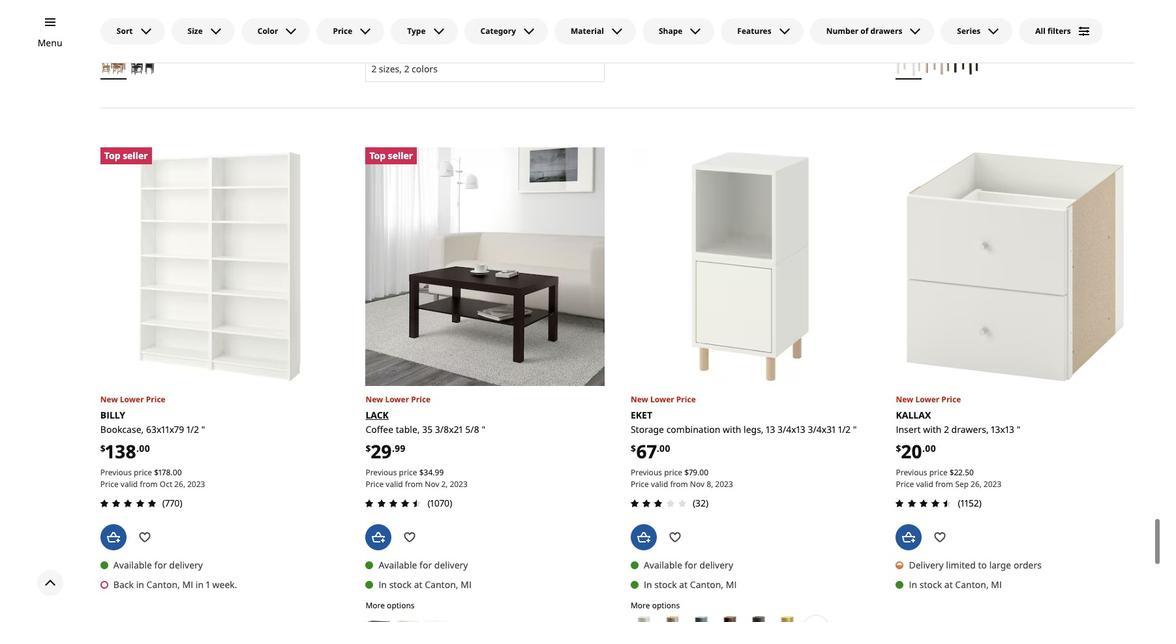 Task type: locate. For each thing, give the bounding box(es) containing it.
0 horizontal spatial 26,
[[174, 479, 185, 490]]

with left legs,
[[723, 424, 742, 436]]

from up review: 4.5 out of 5 stars. total reviews: 1070 image
[[405, 479, 423, 490]]

previous down 67
[[631, 467, 662, 478]]

2 26, from the left
[[971, 479, 982, 490]]

bookcase,
[[100, 424, 144, 436]]

1 for from the left
[[154, 559, 167, 572]]

1 valid from the left
[[121, 479, 138, 490]]

for for 29
[[420, 559, 432, 572]]

. inside previous price $ 34 . 99 price valid from nov 2, 2023
[[433, 467, 435, 478]]

2 sizes, 2 colors
[[372, 63, 438, 75]]

3 price from the left
[[399, 467, 417, 478]]

.
[[136, 443, 139, 455], [657, 443, 660, 455], [392, 443, 395, 455], [923, 443, 925, 455], [171, 467, 173, 478], [698, 467, 700, 478], [433, 467, 435, 478], [963, 467, 965, 478]]

. up oct
[[171, 467, 173, 478]]

26, inside the previous price $ 178 . 00 price valid from oct 26, 2023
[[174, 479, 185, 490]]

menu
[[38, 37, 62, 49]]

$ inside new lower price lack coffee table, 35 3/8x21 5/8 " $ 29 . 99
[[366, 443, 371, 455]]

138
[[106, 439, 136, 464]]

from left sep
[[936, 479, 954, 490]]

0 horizontal spatial available
[[113, 559, 152, 572]]

coffee
[[366, 424, 394, 436]]

new for 138
[[100, 394, 118, 406]]

0 horizontal spatial top
[[104, 149, 120, 162]]

1 horizontal spatial top
[[370, 149, 386, 162]]

with
[[723, 424, 742, 436], [924, 424, 942, 436]]

0 horizontal spatial for
[[154, 559, 167, 572]]

4 " from the left
[[1017, 424, 1021, 436]]

1 horizontal spatial with
[[924, 424, 942, 436]]

new inside new lower price lack coffee table, 35 3/8x21 5/8 " $ 29 . 99
[[366, 394, 383, 406]]

4 previous from the left
[[896, 467, 928, 478]]

4 valid from the left
[[917, 479, 934, 490]]

in
[[113, 17, 122, 29], [379, 17, 387, 29], [909, 17, 918, 29], [644, 579, 652, 591], [379, 579, 387, 591], [909, 579, 918, 591]]

nov down the 34 at bottom
[[425, 479, 440, 490]]

for up back in canton, mi in 1 week.
[[154, 559, 167, 572]]

1 horizontal spatial seller
[[388, 149, 413, 162]]

available for delivery down (1070)
[[379, 559, 468, 572]]

" right "13x13"
[[1017, 424, 1021, 436]]

price inside new lower price eket storage combination with legs, 13 3/4x13 3/4x31 1/2 " $ 67 . 00
[[677, 394, 696, 406]]

" right "3/4x31"
[[853, 424, 857, 436]]

1 vertical spatial 99
[[435, 467, 444, 478]]

valid up review: 4.8 out of 5 stars. total reviews: 770 image in the bottom of the page
[[121, 479, 138, 490]]

previous for 20
[[896, 467, 928, 478]]

2 " from the left
[[853, 424, 857, 436]]

new for 67
[[631, 394, 649, 406]]

$ inside previous price $ 79 . 00 price valid from nov 8, 2023
[[685, 467, 689, 478]]

4 price from the left
[[930, 467, 948, 478]]

valid for 67
[[651, 479, 668, 490]]

shape
[[659, 25, 683, 37]]

2023 inside the previous price $ 178 . 00 price valid from oct 26, 2023
[[187, 479, 205, 490]]

1 horizontal spatial delivery
[[435, 559, 468, 572]]

new
[[100, 394, 118, 406], [631, 394, 649, 406], [366, 394, 383, 406], [896, 394, 914, 406]]

available down review: 3.2 out of 5 stars. total reviews: 32 image at the bottom right of the page
[[644, 559, 683, 572]]

1/2 inside new lower price eket storage combination with legs, 13 3/4x13 3/4x31 1/2 " $ 67 . 00
[[839, 424, 851, 436]]

99
[[395, 443, 406, 455], [435, 467, 444, 478]]

previous for 67
[[631, 467, 662, 478]]

1 available from the left
[[113, 559, 152, 572]]

1 with from the left
[[723, 424, 742, 436]]

00 right '20'
[[925, 443, 937, 455]]

available for 67
[[644, 559, 683, 572]]

2 in from the left
[[196, 579, 204, 591]]

2 horizontal spatial delivery
[[700, 559, 734, 572]]

3 delivery from the left
[[435, 559, 468, 572]]

2 for from the left
[[685, 559, 698, 572]]

. inside new lower price eket storage combination with legs, 13 3/4x13 3/4x31 1/2 " $ 67 . 00
[[657, 443, 660, 455]]

previous price $ 79 . 00 price valid from nov 8, 2023
[[631, 467, 733, 490]]

3 valid from the left
[[386, 479, 403, 490]]

2023 right oct
[[187, 479, 205, 490]]

2 left sizes,
[[372, 63, 377, 75]]

price inside the previous price $ 178 . 00 price valid from oct 26, 2023
[[134, 467, 152, 478]]

seller
[[123, 149, 148, 162], [388, 149, 413, 162]]

1 horizontal spatial 1/2
[[839, 424, 851, 436]]

previous price $ 34 . 99 price valid from nov 2, 2023
[[366, 467, 468, 490]]

2
[[372, 63, 377, 75], [404, 63, 409, 75], [944, 424, 950, 436]]

1 price from the left
[[134, 467, 152, 478]]

2 left drawers,
[[944, 424, 950, 436]]

1 in from the left
[[136, 579, 144, 591]]

0 horizontal spatial seller
[[123, 149, 148, 162]]

for for 67
[[685, 559, 698, 572]]

more options
[[631, 17, 680, 29], [100, 38, 150, 50], [896, 38, 945, 50], [366, 41, 415, 52], [631, 600, 680, 611], [366, 600, 415, 611]]

. down kallax on the bottom of the page
[[923, 443, 925, 455]]

0 horizontal spatial available for delivery
[[113, 559, 203, 572]]

4 new from the left
[[896, 394, 914, 406]]

5/8
[[466, 424, 480, 436]]

1/2 right "3/4x31"
[[839, 424, 851, 436]]

limited
[[947, 559, 976, 572]]

8,
[[707, 479, 714, 490]]

previous price $ 178 . 00 price valid from oct 26, 2023
[[100, 467, 205, 490]]

1/2 inside new lower price billy bookcase, 63x11x79 1/2 " $ 138 . 00
[[187, 424, 199, 436]]

. down coffee
[[392, 443, 395, 455]]

price left 178 on the bottom of page
[[134, 467, 152, 478]]

filters
[[1048, 25, 1071, 37]]

99 inside new lower price lack coffee table, 35 3/8x21 5/8 " $ 29 . 99
[[395, 443, 406, 455]]

. down bookcase,
[[136, 443, 139, 455]]

2023 inside previous price $ 79 . 00 price valid from nov 8, 2023
[[716, 479, 733, 490]]

3 lower from the left
[[385, 394, 409, 406]]

1 new from the left
[[100, 394, 118, 406]]

valid up "review: 4.6 out of 5 stars. total reviews: 1152" image on the bottom right of the page
[[917, 479, 934, 490]]

1 horizontal spatial 99
[[435, 467, 444, 478]]

for for 138
[[154, 559, 167, 572]]

sep
[[956, 479, 969, 490]]

combination
[[667, 424, 721, 436]]

valid inside the previous price $ 178 . 00 price valid from oct 26, 2023
[[121, 479, 138, 490]]

valid
[[121, 479, 138, 490], [651, 479, 668, 490], [386, 479, 403, 490], [917, 479, 934, 490]]

$ inside new lower price billy bookcase, 63x11x79 1/2 " $ 138 . 00
[[100, 443, 106, 455]]

2 lower from the left
[[651, 394, 675, 406]]

delivery
[[169, 559, 203, 572], [700, 559, 734, 572], [435, 559, 468, 572]]

in left 1
[[196, 579, 204, 591]]

3 from from the left
[[405, 479, 423, 490]]

(32)
[[693, 497, 709, 510]]

stock
[[124, 17, 147, 29], [389, 17, 412, 29], [920, 17, 943, 29], [655, 579, 677, 591], [389, 579, 412, 591], [920, 579, 943, 591]]

3 2023 from the left
[[450, 479, 468, 490]]

valid inside previous price $ 34 . 99 price valid from nov 2, 2023
[[386, 479, 403, 490]]

from inside previous price $ 79 . 00 price valid from nov 8, 2023
[[671, 479, 688, 490]]

1 26, from the left
[[174, 479, 185, 490]]

2 previous from the left
[[631, 467, 662, 478]]

series
[[958, 25, 981, 37]]

0 horizontal spatial in
[[136, 579, 144, 591]]

178
[[159, 467, 171, 478]]

from
[[140, 479, 158, 490], [671, 479, 688, 490], [405, 479, 423, 490], [936, 479, 954, 490]]

29
[[371, 439, 392, 464]]

previous inside the previous price $ 178 . 00 price valid from oct 26, 2023
[[100, 467, 132, 478]]

from up review: 3.2 out of 5 stars. total reviews: 32 image at the bottom right of the page
[[671, 479, 688, 490]]

with inside the new lower price kallax insert with 2 drawers, 13x13 " $ 20 . 00
[[924, 424, 942, 436]]

1 2023 from the left
[[187, 479, 205, 490]]

delivery down (1070)
[[435, 559, 468, 572]]

$
[[100, 443, 106, 455], [631, 443, 636, 455], [366, 443, 371, 455], [896, 443, 902, 455], [154, 467, 159, 478], [685, 467, 689, 478], [419, 467, 424, 478], [950, 467, 955, 478]]

1 top from the left
[[104, 149, 120, 162]]

99 right the 34 at bottom
[[435, 467, 444, 478]]

lack
[[366, 409, 389, 422]]

price inside previous price $ 22 . 50 price valid from sep 26, 2023
[[930, 467, 948, 478]]

delivery down '(32)'
[[700, 559, 734, 572]]

previous down 138
[[100, 467, 132, 478]]

22
[[955, 467, 963, 478]]

2023 right 2, on the left bottom
[[450, 479, 468, 490]]

available for delivery
[[113, 559, 203, 572], [644, 559, 734, 572], [379, 559, 468, 572]]

4 from from the left
[[936, 479, 954, 490]]

2023 right sep
[[984, 479, 1002, 490]]

price left the 34 at bottom
[[399, 467, 417, 478]]

menu button
[[38, 36, 62, 50]]

price inside new lower price lack coffee table, 35 3/8x21 5/8 " $ 29 . 99
[[411, 394, 431, 406]]

new up kallax on the bottom of the page
[[896, 394, 914, 406]]

new up lack
[[366, 394, 383, 406]]

available
[[113, 559, 152, 572], [644, 559, 683, 572], [379, 559, 417, 572]]

. up sep
[[963, 467, 965, 478]]

50
[[965, 467, 974, 478]]

category button
[[464, 18, 548, 44]]

previous down 29
[[366, 467, 397, 478]]

1 previous from the left
[[100, 467, 132, 478]]

26, inside previous price $ 22 . 50 price valid from sep 26, 2023
[[971, 479, 982, 490]]

lower up eket at the bottom
[[651, 394, 675, 406]]

shape button
[[643, 18, 715, 44]]

1 delivery from the left
[[169, 559, 203, 572]]

all filters
[[1036, 25, 1071, 37]]

3 previous from the left
[[366, 467, 397, 478]]

new up 'billy'
[[100, 394, 118, 406]]

1 seller from the left
[[123, 149, 148, 162]]

. inside the previous price $ 178 . 00 price valid from oct 26, 2023
[[171, 467, 173, 478]]

features
[[738, 25, 772, 37]]

top for 29
[[370, 149, 386, 162]]

from inside the previous price $ 178 . 00 price valid from oct 26, 2023
[[140, 479, 158, 490]]

4 2023 from the left
[[984, 479, 1002, 490]]

2 seller from the left
[[388, 149, 413, 162]]

nov inside previous price $ 79 . 00 price valid from nov 8, 2023
[[690, 479, 705, 490]]

2 1/2 from the left
[[839, 424, 851, 436]]

options
[[652, 17, 680, 29], [122, 38, 150, 50], [918, 38, 945, 50], [387, 41, 415, 52], [652, 600, 680, 611], [387, 600, 415, 611]]

26, right oct
[[174, 479, 185, 490]]

3 " from the left
[[482, 424, 486, 436]]

top for 138
[[104, 149, 120, 162]]

1/2
[[187, 424, 199, 436], [839, 424, 851, 436]]

1 1/2 from the left
[[187, 424, 199, 436]]

1 from from the left
[[140, 479, 158, 490]]

0 vertical spatial 99
[[395, 443, 406, 455]]

. inside new lower price billy bookcase, 63x11x79 1/2 " $ 138 . 00
[[136, 443, 139, 455]]

3 available from the left
[[379, 559, 417, 572]]

0 horizontal spatial top seller
[[104, 149, 148, 162]]

2023 inside previous price $ 22 . 50 price valid from sep 26, 2023
[[984, 479, 1002, 490]]

lower inside new lower price lack coffee table, 35 3/8x21 5/8 " $ 29 . 99
[[385, 394, 409, 406]]

1 top seller from the left
[[104, 149, 148, 162]]

4 lower from the left
[[916, 394, 940, 406]]

price inside previous price $ 79 . 00 price valid from nov 8, 2023
[[664, 467, 683, 478]]

2023 for 29
[[450, 479, 468, 490]]

2 horizontal spatial for
[[685, 559, 698, 572]]

2 top from the left
[[370, 149, 386, 162]]

top
[[104, 149, 120, 162], [370, 149, 386, 162]]

nov down 79
[[690, 479, 705, 490]]

2 price from the left
[[664, 467, 683, 478]]

price inside previous price $ 34 . 99 price valid from nov 2, 2023
[[399, 467, 417, 478]]

nov
[[690, 479, 705, 490], [425, 479, 440, 490]]

2 inside the new lower price kallax insert with 2 drawers, 13x13 " $ 20 . 00
[[944, 424, 950, 436]]

canton,
[[160, 17, 193, 29], [425, 17, 459, 29], [956, 17, 989, 29], [147, 579, 180, 591], [690, 579, 724, 591], [425, 579, 459, 591], [956, 579, 989, 591]]

for down '(32)'
[[685, 559, 698, 572]]

top seller for "
[[370, 149, 413, 162]]

delivery up back in canton, mi in 1 week.
[[169, 559, 203, 572]]

"
[[201, 424, 205, 436], [853, 424, 857, 436], [482, 424, 486, 436], [1017, 424, 1021, 436]]

new up eket at the bottom
[[631, 394, 649, 406]]

2023 right 8,
[[716, 479, 733, 490]]

1/2 right 63x11x79
[[187, 424, 199, 436]]

1 horizontal spatial in
[[196, 579, 204, 591]]

lower up kallax on the bottom of the page
[[916, 394, 940, 406]]

26, down 50
[[971, 479, 982, 490]]

2 horizontal spatial available
[[644, 559, 683, 572]]

more
[[631, 17, 650, 29], [100, 38, 120, 50], [896, 38, 916, 50], [366, 41, 385, 52], [631, 600, 650, 611], [366, 600, 385, 611]]

1 horizontal spatial 2
[[404, 63, 409, 75]]

lower for 29
[[385, 394, 409, 406]]

nov inside previous price $ 34 . 99 price valid from nov 2, 2023
[[425, 479, 440, 490]]

previous for 29
[[366, 467, 397, 478]]

price inside the new lower price kallax insert with 2 drawers, 13x13 " $ 20 . 00
[[942, 394, 962, 406]]

lower up lack
[[385, 394, 409, 406]]

00 right 79
[[700, 467, 709, 478]]

0 horizontal spatial delivery
[[169, 559, 203, 572]]

previous down '20'
[[896, 467, 928, 478]]

for down (1070)
[[420, 559, 432, 572]]

00 right 178 on the bottom of page
[[173, 467, 182, 478]]

1 available for delivery from the left
[[113, 559, 203, 572]]

new inside new lower price billy bookcase, 63x11x79 1/2 " $ 138 . 00
[[100, 394, 118, 406]]

" right 63x11x79
[[201, 424, 205, 436]]

1 horizontal spatial nov
[[690, 479, 705, 490]]

lower inside the new lower price kallax insert with 2 drawers, 13x13 " $ 20 . 00
[[916, 394, 940, 406]]

delivery for 138
[[169, 559, 203, 572]]

available for delivery down '(32)'
[[644, 559, 734, 572]]

1 " from the left
[[201, 424, 205, 436]]

. down storage
[[657, 443, 660, 455]]

review: 4.5 out of 5 stars. total reviews: 1070 image
[[362, 496, 425, 512]]

delivery for 29
[[435, 559, 468, 572]]

2 2023 from the left
[[716, 479, 733, 490]]

previous inside previous price $ 34 . 99 price valid from nov 2, 2023
[[366, 467, 397, 478]]

with down kallax on the bottom of the page
[[924, 424, 942, 436]]

available down review: 4.5 out of 5 stars. total reviews: 1070 image
[[379, 559, 417, 572]]

0 horizontal spatial nov
[[425, 479, 440, 490]]

1 lower from the left
[[120, 394, 144, 406]]

new inside new lower price eket storage combination with legs, 13 3/4x13 3/4x31 1/2 " $ 67 . 00
[[631, 394, 649, 406]]

new for 20
[[896, 394, 914, 406]]

2 with from the left
[[924, 424, 942, 436]]

2023 inside previous price $ 34 . 99 price valid from nov 2, 2023
[[450, 479, 468, 490]]

price for 67
[[664, 467, 683, 478]]

price inside the previous price $ 178 . 00 price valid from oct 26, 2023
[[100, 479, 119, 490]]

1 horizontal spatial available
[[379, 559, 417, 572]]

0 horizontal spatial 99
[[395, 443, 406, 455]]

2 horizontal spatial 2
[[944, 424, 950, 436]]

price inside popup button
[[333, 25, 353, 37]]

valid inside previous price $ 22 . 50 price valid from sep 26, 2023
[[917, 479, 934, 490]]

1 nov from the left
[[690, 479, 705, 490]]

type button
[[391, 18, 458, 44]]

available for delivery up back in canton, mi in 1 week.
[[113, 559, 203, 572]]

00
[[139, 443, 150, 455], [660, 443, 671, 455], [925, 443, 937, 455], [173, 467, 182, 478], [700, 467, 709, 478]]

available for delivery for 29
[[379, 559, 468, 572]]

from inside previous price $ 22 . 50 price valid from sep 26, 2023
[[936, 479, 954, 490]]

00 right 67
[[660, 443, 671, 455]]

3 new from the left
[[366, 394, 383, 406]]

3 for from the left
[[420, 559, 432, 572]]

. up (1070)
[[433, 467, 435, 478]]

from inside previous price $ 34 . 99 price valid from nov 2, 2023
[[405, 479, 423, 490]]

valid inside previous price $ 79 . 00 price valid from nov 8, 2023
[[651, 479, 668, 490]]

valid up review: 4.5 out of 5 stars. total reviews: 1070 image
[[386, 479, 403, 490]]

2023 for 20
[[984, 479, 1002, 490]]

99 right 29
[[395, 443, 406, 455]]

lower inside new lower price billy bookcase, 63x11x79 1/2 " $ 138 . 00
[[120, 394, 144, 406]]

from left oct
[[140, 479, 158, 490]]

2,
[[442, 479, 448, 490]]

2 nov from the left
[[425, 479, 440, 490]]

2 available from the left
[[644, 559, 683, 572]]

1 horizontal spatial available for delivery
[[379, 559, 468, 572]]

available up back
[[113, 559, 152, 572]]

nov for 67
[[690, 479, 705, 490]]

new inside the new lower price kallax insert with 2 drawers, 13x13 " $ 20 . 00
[[896, 394, 914, 406]]

" right 5/8
[[482, 424, 486, 436]]

2 right sizes,
[[404, 63, 409, 75]]

valid up review: 3.2 out of 5 stars. total reviews: 32 image at the bottom right of the page
[[651, 479, 668, 490]]

series button
[[941, 18, 1013, 44]]

0 horizontal spatial 1/2
[[187, 424, 199, 436]]

3 available for delivery from the left
[[379, 559, 468, 572]]

previous inside previous price $ 79 . 00 price valid from nov 8, 2023
[[631, 467, 662, 478]]

2 valid from the left
[[651, 479, 668, 490]]

1 horizontal spatial 26,
[[971, 479, 982, 490]]

lower up 'billy'
[[120, 394, 144, 406]]

. up '(32)'
[[698, 467, 700, 478]]

0 horizontal spatial with
[[723, 424, 742, 436]]

1 horizontal spatial top seller
[[370, 149, 413, 162]]

price inside previous price $ 22 . 50 price valid from sep 26, 2023
[[896, 479, 915, 490]]

67
[[636, 439, 657, 464]]

2 new from the left
[[631, 394, 649, 406]]

price left 79
[[664, 467, 683, 478]]

(770)
[[162, 497, 183, 510]]

lower inside new lower price eket storage combination with legs, 13 3/4x13 3/4x31 1/2 " $ 67 . 00
[[651, 394, 675, 406]]

2 horizontal spatial available for delivery
[[644, 559, 734, 572]]

2 available for delivery from the left
[[644, 559, 734, 572]]

1 horizontal spatial for
[[420, 559, 432, 572]]

00 right 138
[[139, 443, 150, 455]]

2 top seller from the left
[[370, 149, 413, 162]]

price
[[333, 25, 353, 37], [146, 394, 166, 406], [677, 394, 696, 406], [411, 394, 431, 406], [942, 394, 962, 406], [100, 479, 119, 490], [631, 479, 649, 490], [366, 479, 384, 490], [896, 479, 915, 490]]

2 delivery from the left
[[700, 559, 734, 572]]

2023
[[187, 479, 205, 490], [716, 479, 733, 490], [450, 479, 468, 490], [984, 479, 1002, 490]]

price left 22
[[930, 467, 948, 478]]

79
[[689, 467, 698, 478]]

lower for 138
[[120, 394, 144, 406]]

previous inside previous price $ 22 . 50 price valid from sep 26, 2023
[[896, 467, 928, 478]]

in
[[136, 579, 144, 591], [196, 579, 204, 591]]

for
[[154, 559, 167, 572], [685, 559, 698, 572], [420, 559, 432, 572]]

" inside new lower price eket storage combination with legs, 13 3/4x13 3/4x31 1/2 " $ 67 . 00
[[853, 424, 857, 436]]

in right back
[[136, 579, 144, 591]]

lower
[[120, 394, 144, 406], [651, 394, 675, 406], [385, 394, 409, 406], [916, 394, 940, 406]]

2 from from the left
[[671, 479, 688, 490]]



Task type: vqa. For each thing, say whether or not it's contained in the screenshot.
39 'from'
no



Task type: describe. For each thing, give the bounding box(es) containing it.
color button
[[241, 18, 310, 44]]

from for 67
[[671, 479, 688, 490]]

delivery for 67
[[700, 559, 734, 572]]

material
[[571, 25, 604, 37]]

" inside new lower price lack coffee table, 35 3/8x21 5/8 " $ 29 . 99
[[482, 424, 486, 436]]

sort
[[117, 25, 133, 37]]

price button
[[317, 18, 385, 44]]

00 inside previous price $ 79 . 00 price valid from nov 8, 2023
[[700, 467, 709, 478]]

. inside previous price $ 79 . 00 price valid from nov 8, 2023
[[698, 467, 700, 478]]

0 horizontal spatial 2
[[372, 63, 377, 75]]

26, for 20
[[971, 479, 982, 490]]

price for 20
[[930, 467, 948, 478]]

2023 for 138
[[187, 479, 205, 490]]

sort button
[[100, 18, 165, 44]]

drawers
[[871, 25, 903, 37]]

63x11x79
[[146, 424, 184, 436]]

material button
[[555, 18, 636, 44]]

all
[[1036, 25, 1046, 37]]

. inside new lower price lack coffee table, 35 3/8x21 5/8 " $ 29 . 99
[[392, 443, 395, 455]]

previous price $ 22 . 50 price valid from sep 26, 2023
[[896, 467, 1002, 490]]

number of drawers button
[[810, 18, 935, 44]]

valid for 20
[[917, 479, 934, 490]]

2 sizes, 2 colors link
[[372, 63, 438, 75]]

features button
[[721, 18, 804, 44]]

back
[[113, 579, 134, 591]]

$ inside previous price $ 34 . 99 price valid from nov 2, 2023
[[419, 467, 424, 478]]

new lower price eket storage combination with legs, 13 3/4x13 3/4x31 1/2 " $ 67 . 00
[[631, 394, 857, 464]]

new lower price kallax insert with 2 drawers, 13x13 " $ 20 . 00
[[896, 394, 1021, 464]]

price inside previous price $ 79 . 00 price valid from nov 8, 2023
[[631, 479, 649, 490]]

from for 138
[[140, 479, 158, 490]]

number of drawers
[[827, 25, 903, 37]]

new lower price billy bookcase, 63x11x79 1/2 " $ 138 . 00
[[100, 394, 205, 464]]

from for 20
[[936, 479, 954, 490]]

(1152)
[[958, 497, 982, 510]]

type
[[407, 25, 426, 37]]

size button
[[171, 18, 235, 44]]

$ inside new lower price eket storage combination with legs, 13 3/4x13 3/4x31 1/2 " $ 67 . 00
[[631, 443, 636, 455]]

available for 29
[[379, 559, 417, 572]]

34
[[424, 467, 433, 478]]

26, for 00
[[174, 479, 185, 490]]

kallax
[[896, 409, 931, 422]]

color
[[258, 25, 278, 37]]

price inside previous price $ 34 . 99 price valid from nov 2, 2023
[[366, 479, 384, 490]]

number
[[827, 25, 859, 37]]

delivery limited to large orders
[[909, 559, 1042, 572]]

available for 138
[[113, 559, 152, 572]]

table,
[[396, 424, 420, 436]]

. inside previous price $ 22 . 50 price valid from sep 26, 2023
[[963, 467, 965, 478]]

price for 29
[[399, 467, 417, 478]]

drawers,
[[952, 424, 989, 436]]

. inside the new lower price kallax insert with 2 drawers, 13x13 " $ 20 . 00
[[923, 443, 925, 455]]

review: 4.8 out of 5 stars. total reviews: 770 image
[[96, 496, 160, 512]]

$ inside the new lower price kallax insert with 2 drawers, 13x13 " $ 20 . 00
[[896, 443, 902, 455]]

insert
[[896, 424, 921, 436]]

valid for 138
[[121, 479, 138, 490]]

large
[[990, 559, 1012, 572]]

13
[[766, 424, 776, 436]]

of
[[861, 25, 869, 37]]

category
[[481, 25, 516, 37]]

00 inside new lower price billy bookcase, 63x11x79 1/2 " $ 138 . 00
[[139, 443, 150, 455]]

3/8x21
[[435, 424, 463, 436]]

size
[[188, 25, 203, 37]]

$ inside previous price $ 22 . 50 price valid from sep 26, 2023
[[950, 467, 955, 478]]

nov for 29
[[425, 479, 440, 490]]

1
[[206, 579, 210, 591]]

" inside new lower price billy bookcase, 63x11x79 1/2 " $ 138 . 00
[[201, 424, 205, 436]]

lower for 67
[[651, 394, 675, 406]]

lower for 20
[[916, 394, 940, 406]]

seller for 138
[[123, 149, 148, 162]]

available for delivery for 138
[[113, 559, 203, 572]]

storage
[[631, 424, 664, 436]]

legs,
[[744, 424, 764, 436]]

to
[[979, 559, 987, 572]]

2023 for 67
[[716, 479, 733, 490]]

3/4x13
[[778, 424, 806, 436]]

00 inside new lower price eket storage combination with legs, 13 3/4x13 3/4x31 1/2 " $ 67 . 00
[[660, 443, 671, 455]]

13x13
[[992, 424, 1015, 436]]

new for 29
[[366, 394, 383, 406]]

35
[[422, 424, 433, 436]]

orders
[[1014, 559, 1042, 572]]

colors
[[412, 63, 438, 75]]

new lower price lack coffee table, 35 3/8x21 5/8 " $ 29 . 99
[[366, 394, 486, 464]]

20
[[902, 439, 923, 464]]

" inside the new lower price kallax insert with 2 drawers, 13x13 " $ 20 . 00
[[1017, 424, 1021, 436]]

price inside new lower price billy bookcase, 63x11x79 1/2 " $ 138 . 00
[[146, 394, 166, 406]]

$ inside the previous price $ 178 . 00 price valid from oct 26, 2023
[[154, 467, 159, 478]]

00 inside the new lower price kallax insert with 2 drawers, 13x13 " $ 20 . 00
[[925, 443, 937, 455]]

review: 4.6 out of 5 stars. total reviews: 1152 image
[[892, 496, 956, 512]]

all filters button
[[1020, 18, 1103, 44]]

review: 3.2 out of 5 stars. total reviews: 32 image
[[627, 496, 690, 512]]

99 inside previous price $ 34 . 99 price valid from nov 2, 2023
[[435, 467, 444, 478]]

00 inside the previous price $ 178 . 00 price valid from oct 26, 2023
[[173, 467, 182, 478]]

available for delivery for 67
[[644, 559, 734, 572]]

with inside new lower price eket storage combination with legs, 13 3/4x13 3/4x31 1/2 " $ 67 . 00
[[723, 424, 742, 436]]

3/4x31
[[808, 424, 836, 436]]

(1070)
[[428, 497, 453, 510]]

eket
[[631, 409, 653, 422]]

week.
[[212, 579, 237, 591]]

from for 29
[[405, 479, 423, 490]]

back in canton, mi in 1 week.
[[113, 579, 237, 591]]

delivery
[[909, 559, 944, 572]]

billy
[[100, 409, 125, 422]]

oct
[[160, 479, 172, 490]]

price for 138
[[134, 467, 152, 478]]

previous for 138
[[100, 467, 132, 478]]

top seller for 138
[[104, 149, 148, 162]]

valid for 29
[[386, 479, 403, 490]]

sizes,
[[379, 63, 402, 75]]

seller for "
[[388, 149, 413, 162]]



